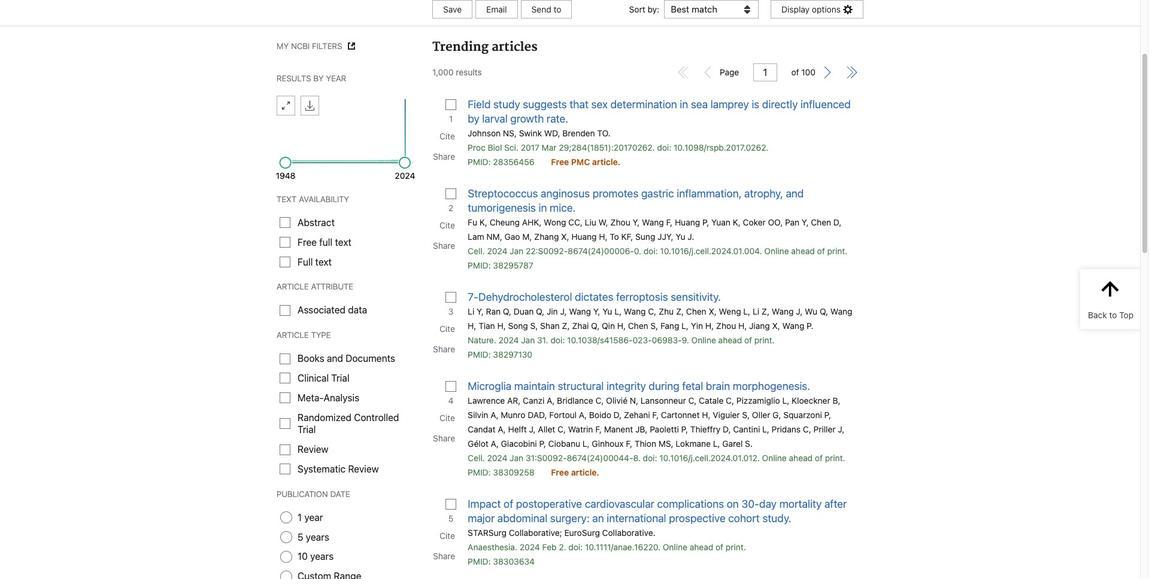 Task type: describe. For each thing, give the bounding box(es) containing it.
article for article attribute
[[277, 281, 309, 292]]

cite for impact of postoperative cardiovascular complications on 30-day mortality after major abdominal surgery: an international prospective cohort study.
[[440, 531, 455, 542]]

online inside the lawrence ar, canzi a, bridlance c, olivié n, lansonneur c, catale c, pizzamiglio l, kloeckner b, silvin a, munro dad, fortoul a, boido d, zehani f, cartonnet h, viguier s, oller g, squarzoni p, candat a, helft j, allet c, watrin f, manent jb, paoletti p, thieffry d, cantini l, pridans c, priller j, gélot a, giacobini p, ciobanu l, ginhoux f, thion ms, lokmane l, garel s. cell. 2024 jan 31:s0092-8674(24)00044-8. doi: 10.1016/j.cell.2024.01.012. online ahead of print. pmid: 38309258
[[762, 453, 787, 464]]

l, left yin
[[682, 321, 689, 331]]

share for streptococcus anginosus promotes gastric inflammation, atrophy, and tumorigenesis in mice.
[[433, 241, 455, 251]]

duan
[[514, 307, 534, 317]]

h, right tian
[[497, 321, 506, 331]]

Page number field
[[754, 63, 777, 81]]

results by year
[[277, 72, 346, 83]]

proc
[[468, 143, 486, 153]]

y, up kf,
[[633, 217, 640, 228]]

trending articles
[[433, 40, 538, 55]]

impact of postoperative cardiovascular complications on 30-day mortality after major abdominal surgery: an international prospective cohort study. starsurg collaborative; eurosurg collaborative. anaesthesia. 2024 feb 2. doi: 10.1111/anae.16220. online ahead of print. pmid: 38303634
[[468, 498, 847, 567]]

w,
[[599, 217, 608, 228]]

by:
[[648, 4, 660, 14]]

0.
[[634, 246, 642, 256]]

j, right jin
[[560, 307, 567, 317]]

10.1016/j.cell.2024.01.012.
[[660, 453, 760, 464]]

print. inside '7-dehydrocholesterol dictates ferroptosis sensitivity. li y, ran q, duan q, jin j, wang y, yu l, wang c, zhu z, chen x, weng l, li z, wang j, wu q, wang h, tian h, song s, shan z, zhai q, qin h, chen s, fang l, yin h, zhou h, jiang x, wang p. nature. 2024 jan 31. doi: 10.1038/s41586-023-06983-9. online ahead of print. pmid: 38297130'
[[755, 335, 775, 346]]

c, up boido
[[596, 396, 604, 406]]

cite for streptococcus anginosus promotes gastric inflammation, atrophy, and tumorigenesis in mice.
[[440, 220, 455, 231]]

y, right pan
[[802, 217, 809, 228]]

wang left wu
[[772, 307, 794, 317]]

thieffry
[[691, 425, 721, 435]]

f, down the lansonneur
[[653, 410, 659, 421]]

2024 inside '7-dehydrocholesterol dictates ferroptosis sensitivity. li y, ran q, duan q, jin j, wang y, yu l, wang c, zhu z, chen x, weng l, li z, wang j, wu q, wang h, tian h, song s, shan z, zhai q, qin h, chen s, fang l, yin h, zhou h, jiang x, wang p. nature. 2024 jan 31. doi: 10.1038/s41586-023-06983-9. online ahead of print. pmid: 38297130'
[[499, 335, 519, 346]]

2024 inside the lawrence ar, canzi a, bridlance c, olivié n, lansonneur c, catale c, pizzamiglio l, kloeckner b, silvin a, munro dad, fortoul a, boido d, zehani f, cartonnet h, viguier s, oller g, squarzoni p, candat a, helft j, allet c, watrin f, manent jb, paoletti p, thieffry d, cantini l, pridans c, priller j, gélot a, giacobini p, ciobanu l, ginhoux f, thion ms, lokmane l, garel s. cell. 2024 jan 31:s0092-8674(24)00044-8. doi: 10.1016/j.cell.2024.01.012. online ahead of print. pmid: 38309258
[[487, 453, 508, 464]]

h, left tian
[[468, 321, 476, 331]]

38309258
[[493, 468, 535, 478]]

sung
[[636, 232, 656, 242]]

share button for microglia maintain structural integrity during fetal brain morphogenesis.
[[432, 429, 458, 449]]

0 horizontal spatial text
[[315, 257, 332, 268]]

1,000 results
[[433, 67, 482, 77]]

free for microglia
[[551, 468, 569, 478]]

to for send
[[554, 4, 562, 14]]

8674(24)00044-
[[567, 453, 633, 464]]

22:s0092-
[[526, 246, 568, 256]]

year inside filters group
[[304, 513, 323, 523]]

cite button for microglia maintain structural integrity during fetal brain morphogenesis.
[[438, 409, 458, 429]]

fortoul
[[549, 410, 577, 421]]

data
[[348, 305, 367, 316]]

associated
[[298, 305, 346, 316]]

q, left jin
[[536, 307, 545, 317]]

cite button for impact of postoperative cardiovascular complications on 30-day mortality after major abdominal surgery: an international prospective cohort study.
[[438, 527, 458, 547]]

0 vertical spatial by
[[314, 72, 324, 83]]

back to top
[[1088, 310, 1134, 320]]

field
[[468, 98, 491, 111]]

on
[[727, 498, 739, 511]]

years for 5 years
[[306, 532, 329, 543]]

31.
[[537, 335, 549, 346]]

meta-analysis
[[298, 393, 360, 404]]

meta-
[[298, 393, 324, 404]]

h, right yin
[[706, 321, 714, 331]]

0 vertical spatial review
[[298, 445, 329, 455]]

ar,
[[507, 396, 521, 406]]

j, right priller
[[838, 425, 845, 435]]

8.
[[633, 453, 641, 464]]

save button
[[433, 0, 473, 19]]

jb,
[[636, 425, 648, 435]]

swink
[[519, 128, 542, 138]]

results
[[456, 67, 482, 77]]

cite button for 7-dehydrocholesterol dictates ferroptosis sensitivity.
[[438, 319, 458, 340]]

abstract
[[298, 217, 335, 228]]

email button
[[476, 0, 518, 19]]

5 for 5 years
[[298, 532, 303, 543]]

2 horizontal spatial z,
[[762, 307, 770, 317]]

023-
[[633, 335, 652, 346]]

q, right wu
[[820, 307, 828, 317]]

a, right canzi
[[547, 396, 555, 406]]

p, down the cartonnet
[[681, 425, 688, 435]]

display options
[[782, 4, 841, 14]]

surgery:
[[550, 513, 590, 525]]

1 horizontal spatial year
[[326, 72, 346, 83]]

7-dehydrocholesterol dictates ferroptosis sensitivity. li y, ran q, duan q, jin j, wang y, yu l, wang c, zhu z, chen x, weng l, li z, wang j, wu q, wang h, tian h, song s, shan z, zhai q, qin h, chen s, fang l, yin h, zhou h, jiang x, wang p. nature. 2024 jan 31. doi: 10.1038/s41586-023-06983-9. online ahead of print. pmid: 38297130
[[468, 291, 853, 360]]

cite button for streptococcus anginosus promotes gastric inflammation, atrophy, and tumorigenesis in mice.
[[438, 216, 458, 236]]

c, down "fortoul"
[[558, 425, 566, 435]]

1 horizontal spatial trial
[[331, 373, 350, 384]]

wang inside streptococcus anginosus promotes gastric inflammation, atrophy, and tumorigenesis in mice. fu k, cheung ahk, wong cc, liu w, zhou y, wang f, huang p, yuan k, coker oo, pan y, chen d, lam nm, gao m, zhang x, huang h, to kf, sung jjy, yu j. cell. 2024 jan 22:s0092-8674(24)00006-0. doi: 10.1016/j.cell.2024.01.004. online ahead of print. pmid: 38295787
[[642, 217, 664, 228]]

1 year
[[298, 513, 323, 523]]

prospective
[[669, 513, 726, 525]]

q, right the ran
[[503, 307, 512, 317]]

my ncbi filters
[[277, 40, 342, 51]]

international
[[607, 513, 667, 525]]

1 vertical spatial chen
[[686, 307, 707, 317]]

2017
[[521, 143, 540, 153]]

28356456
[[493, 157, 535, 167]]

doi: inside '7-dehydrocholesterol dictates ferroptosis sensitivity. li y, ran q, duan q, jin j, wang y, yu l, wang c, zhu z, chen x, weng l, li z, wang j, wu q, wang h, tian h, song s, shan z, zhai q, qin h, chen s, fang l, yin h, zhou h, jiang x, wang p. nature. 2024 jan 31. doi: 10.1038/s41586-023-06983-9. online ahead of print. pmid: 38297130'
[[551, 335, 565, 346]]

h, left jiang
[[739, 321, 747, 331]]

cell. inside the lawrence ar, canzi a, bridlance c, olivié n, lansonneur c, catale c, pizzamiglio l, kloeckner b, silvin a, munro dad, fortoul a, boido d, zehani f, cartonnet h, viguier s, oller g, squarzoni p, candat a, helft j, allet c, watrin f, manent jb, paoletti p, thieffry d, cantini l, pridans c, priller j, gélot a, giacobini p, ciobanu l, ginhoux f, thion ms, lokmane l, garel s. cell. 2024 jan 31:s0092-8674(24)00044-8. doi: 10.1016/j.cell.2024.01.012. online ahead of print. pmid: 38309258
[[468, 453, 485, 464]]

0 vertical spatial article.
[[592, 157, 621, 167]]

1 horizontal spatial s,
[[651, 321, 658, 331]]

share button for field study suggests that sex determination in sea lamprey is directly influenced by larval growth rate.
[[432, 147, 458, 167]]

a, left helft
[[498, 425, 506, 435]]

m,
[[523, 232, 532, 242]]

field study suggests that sex determination in sea lamprey is directly influenced by larval growth rate. link
[[468, 98, 856, 126]]

availability
[[299, 193, 349, 204]]

doi: inside impact of postoperative cardiovascular complications on 30-day mortality after major abdominal surgery: an international prospective cohort study. starsurg collaborative; eurosurg collaborative. anaesthesia. 2024 feb 2. doi: 10.1111/anae.16220. online ahead of print. pmid: 38303634
[[569, 543, 583, 553]]

j.
[[688, 232, 695, 242]]

watrin
[[568, 425, 593, 435]]

abdominal
[[498, 513, 548, 525]]

l, up 10.1016/j.cell.2024.01.012.
[[713, 439, 720, 449]]

g,
[[773, 410, 781, 421]]

collaborative;
[[509, 528, 562, 539]]

yin
[[691, 321, 703, 331]]

type
[[311, 330, 331, 340]]

29;284(1851):20170262.
[[559, 143, 655, 153]]

pmid: inside '7-dehydrocholesterol dictates ferroptosis sensitivity. li y, ran q, duan q, jin j, wang y, yu l, wang c, zhu z, chen x, weng l, li z, wang j, wu q, wang h, tian h, song s, shan z, zhai q, qin h, chen s, fang l, yin h, zhou h, jiang x, wang p. nature. 2024 jan 31. doi: 10.1038/s41586-023-06983-9. online ahead of print. pmid: 38297130'
[[468, 350, 491, 360]]

study
[[494, 98, 520, 111]]

shan
[[540, 321, 560, 331]]

print. inside the lawrence ar, canzi a, bridlance c, olivié n, lansonneur c, catale c, pizzamiglio l, kloeckner b, silvin a, munro dad, fortoul a, boido d, zehani f, cartonnet h, viguier s, oller g, squarzoni p, candat a, helft j, allet c, watrin f, manent jb, paoletti p, thieffry d, cantini l, pridans c, priller j, gélot a, giacobini p, ciobanu l, ginhoux f, thion ms, lokmane l, garel s. cell. 2024 jan 31:s0092-8674(24)00044-8. doi: 10.1016/j.cell.2024.01.012. online ahead of print. pmid: 38309258
[[825, 453, 846, 464]]

l, right weng
[[744, 307, 751, 317]]

documents
[[346, 354, 395, 364]]

sex
[[592, 98, 608, 111]]

jan inside '7-dehydrocholesterol dictates ferroptosis sensitivity. li y, ran q, duan q, jin j, wang y, yu l, wang c, zhu z, chen x, weng l, li z, wang j, wu q, wang h, tian h, song s, shan z, zhai q, qin h, chen s, fang l, yin h, zhou h, jiang x, wang p. nature. 2024 jan 31. doi: 10.1038/s41586-023-06983-9. online ahead of print. pmid: 38297130'
[[521, 335, 535, 346]]

full
[[298, 257, 313, 268]]

field study suggests that sex determination in sea lamprey is directly influenced by larval growth rate.
[[468, 98, 851, 125]]

f, down boido
[[596, 425, 602, 435]]

jiang
[[749, 321, 770, 331]]

silvin
[[468, 410, 488, 421]]

gastric
[[641, 187, 674, 200]]

catale
[[699, 396, 724, 406]]

x, inside streptococcus anginosus promotes gastric inflammation, atrophy, and tumorigenesis in mice. fu k, cheung ahk, wong cc, liu w, zhou y, wang f, huang p, yuan k, coker oo, pan y, chen d, lam nm, gao m, zhang x, huang h, to kf, sung jjy, yu j. cell. 2024 jan 22:s0092-8674(24)00006-0. doi: 10.1016/j.cell.2024.01.004. online ahead of print. pmid: 38295787
[[561, 232, 569, 242]]

inflammation,
[[677, 187, 742, 200]]

1 for 1
[[449, 114, 453, 124]]

streptococcus
[[468, 187, 538, 200]]

c, up viguier
[[726, 396, 734, 406]]

wang up zhai
[[569, 307, 591, 317]]

ahead inside the lawrence ar, canzi a, bridlance c, olivié n, lansonneur c, catale c, pizzamiglio l, kloeckner b, silvin a, munro dad, fortoul a, boido d, zehani f, cartonnet h, viguier s, oller g, squarzoni p, candat a, helft j, allet c, watrin f, manent jb, paoletti p, thieffry d, cantini l, pridans c, priller j, gélot a, giacobini p, ciobanu l, ginhoux f, thion ms, lokmane l, garel s. cell. 2024 jan 31:s0092-8674(24)00044-8. doi: 10.1016/j.cell.2024.01.012. online ahead of print. pmid: 38309258
[[789, 453, 813, 464]]

0 horizontal spatial chen
[[628, 321, 649, 331]]

jan inside streptococcus anginosus promotes gastric inflammation, atrophy, and tumorigenesis in mice. fu k, cheung ahk, wong cc, liu w, zhou y, wang f, huang p, yuan k, coker oo, pan y, chen d, lam nm, gao m, zhang x, huang h, to kf, sung jjy, yu j. cell. 2024 jan 22:s0092-8674(24)00006-0. doi: 10.1016/j.cell.2024.01.004. online ahead of print. pmid: 38295787
[[510, 246, 524, 256]]

1 k, from the left
[[480, 217, 488, 228]]

doi: inside streptococcus anginosus promotes gastric inflammation, atrophy, and tumorigenesis in mice. fu k, cheung ahk, wong cc, liu w, zhou y, wang f, huang p, yuan k, coker oo, pan y, chen d, lam nm, gao m, zhang x, huang h, to kf, sung jjy, yu j. cell. 2024 jan 22:s0092-8674(24)00006-0. doi: 10.1016/j.cell.2024.01.004. online ahead of print. pmid: 38295787
[[644, 246, 658, 256]]

1 vertical spatial review
[[348, 464, 379, 475]]

sort by:
[[629, 4, 660, 14]]

ns,
[[503, 128, 517, 138]]

8674(24)00006-
[[568, 246, 634, 256]]

of inside the lawrence ar, canzi a, bridlance c, olivié n, lansonneur c, catale c, pizzamiglio l, kloeckner b, silvin a, munro dad, fortoul a, boido d, zehani f, cartonnet h, viguier s, oller g, squarzoni p, candat a, helft j, allet c, watrin f, manent jb, paoletti p, thieffry d, cantini l, pridans c, priller j, gélot a, giacobini p, ciobanu l, ginhoux f, thion ms, lokmane l, garel s. cell. 2024 jan 31:s0092-8674(24)00044-8. doi: 10.1016/j.cell.2024.01.012. online ahead of print. pmid: 38309258
[[815, 453, 823, 464]]

yu inside streptococcus anginosus promotes gastric inflammation, atrophy, and tumorigenesis in mice. fu k, cheung ahk, wong cc, liu w, zhou y, wang f, huang p, yuan k, coker oo, pan y, chen d, lam nm, gao m, zhang x, huang h, to kf, sung jjy, yu j. cell. 2024 jan 22:s0092-8674(24)00006-0. doi: 10.1016/j.cell.2024.01.004. online ahead of print. pmid: 38295787
[[676, 232, 686, 242]]

wu
[[805, 307, 818, 317]]

zhu
[[659, 307, 674, 317]]

9.
[[682, 335, 689, 346]]

j, left wu
[[796, 307, 803, 317]]

lokmane
[[676, 439, 711, 449]]

pmid: inside impact of postoperative cardiovascular complications on 30-day mortality after major abdominal surgery: an international prospective cohort study. starsurg collaborative; eurosurg collaborative. anaesthesia. 2024 feb 2. doi: 10.1111/anae.16220. online ahead of print. pmid: 38303634
[[468, 557, 491, 567]]

liu
[[585, 217, 597, 228]]

select to open a dropdown and enter a custom date range. element
[[280, 571, 415, 580]]

free inside filters group
[[298, 237, 317, 248]]

major
[[468, 513, 495, 525]]

share button for impact of postoperative cardiovascular complications on 30-day mortality after major abdominal surgery: an international prospective cohort study.
[[432, 547, 458, 567]]

cartonnet
[[661, 410, 700, 421]]

helft
[[508, 425, 527, 435]]

postoperative
[[516, 498, 582, 511]]

b,
[[833, 396, 841, 406]]

1 vertical spatial huang
[[572, 232, 597, 242]]

johnson
[[468, 128, 501, 138]]

h, right qin
[[617, 321, 626, 331]]

online inside impact of postoperative cardiovascular complications on 30-day mortality after major abdominal surgery: an international prospective cohort study. starsurg collaborative; eurosurg collaborative. anaesthesia. 2024 feb 2. doi: 10.1111/anae.16220. online ahead of print. pmid: 38303634
[[663, 543, 688, 553]]

p, up 31:s0092-
[[539, 439, 546, 449]]

lansonneur
[[641, 396, 686, 406]]

by inside field study suggests that sex determination in sea lamprey is directly influenced by larval growth rate.
[[468, 113, 480, 125]]

in inside streptococcus anginosus promotes gastric inflammation, atrophy, and tumorigenesis in mice. fu k, cheung ahk, wong cc, liu w, zhou y, wang f, huang p, yuan k, coker oo, pan y, chen d, lam nm, gao m, zhang x, huang h, to kf, sung jjy, yu j. cell. 2024 jan 22:s0092-8674(24)00006-0. doi: 10.1016/j.cell.2024.01.004. online ahead of print. pmid: 38295787
[[539, 202, 547, 214]]

7-dehydrocholesterol dictates ferroptosis sensitivity. link
[[468, 291, 721, 305]]

2.
[[559, 543, 566, 553]]

books
[[298, 354, 324, 364]]

feb
[[542, 543, 557, 553]]

cell. inside streptococcus anginosus promotes gastric inflammation, atrophy, and tumorigenesis in mice. fu k, cheung ahk, wong cc, liu w, zhou y, wang f, huang p, yuan k, coker oo, pan y, chen d, lam nm, gao m, zhang x, huang h, to kf, sung jjy, yu j. cell. 2024 jan 22:s0092-8674(24)00006-0. doi: 10.1016/j.cell.2024.01.004. online ahead of print. pmid: 38295787
[[468, 246, 485, 256]]



Task type: locate. For each thing, give the bounding box(es) containing it.
article. down 8674(24)00044-
[[571, 468, 600, 478]]

d, down olivié
[[614, 410, 622, 421]]

ahead inside streptococcus anginosus promotes gastric inflammation, atrophy, and tumorigenesis in mice. fu k, cheung ahk, wong cc, liu w, zhou y, wang f, huang p, yuan k, coker oo, pan y, chen d, lam nm, gao m, zhang x, huang h, to kf, sung jjy, yu j. cell. 2024 jan 22:s0092-8674(24)00006-0. doi: 10.1016/j.cell.2024.01.004. online ahead of print. pmid: 38295787
[[792, 246, 815, 256]]

5 pmid: from the top
[[468, 557, 491, 567]]

4
[[448, 396, 454, 406]]

c, down the squarzoni
[[803, 425, 812, 435]]

years up 10 years at the left bottom
[[306, 532, 329, 543]]

1 vertical spatial text
[[315, 257, 332, 268]]

3 share from the top
[[433, 344, 455, 355]]

2 vertical spatial free
[[551, 468, 569, 478]]

to for back
[[1110, 310, 1118, 320]]

1 horizontal spatial zhou
[[716, 321, 736, 331]]

p, left yuan
[[703, 217, 709, 228]]

pmid:
[[468, 157, 491, 167], [468, 261, 491, 271], [468, 350, 491, 360], [468, 468, 491, 478], [468, 557, 491, 567]]

7-
[[468, 291, 479, 304]]

1 vertical spatial to
[[1110, 310, 1118, 320]]

text availability
[[277, 193, 349, 204]]

0 horizontal spatial and
[[327, 354, 343, 364]]

h, inside the lawrence ar, canzi a, bridlance c, olivié n, lansonneur c, catale c, pizzamiglio l, kloeckner b, silvin a, munro dad, fortoul a, boido d, zehani f, cartonnet h, viguier s, oller g, squarzoni p, candat a, helft j, allet c, watrin f, manent jb, paoletti p, thieffry d, cantini l, pridans c, priller j, gélot a, giacobini p, ciobanu l, ginhoux f, thion ms, lokmane l, garel s. cell. 2024 jan 31:s0092-8674(24)00044-8. doi: 10.1016/j.cell.2024.01.012. online ahead of print. pmid: 38309258
[[702, 410, 711, 421]]

yu up qin
[[603, 307, 612, 317]]

0 vertical spatial article
[[277, 281, 309, 292]]

online down yin
[[692, 335, 716, 346]]

dictates
[[575, 291, 614, 304]]

brenden
[[563, 128, 595, 138]]

1 li from the left
[[468, 307, 475, 317]]

article.
[[592, 157, 621, 167], [571, 468, 600, 478]]

cardiovascular
[[585, 498, 655, 511]]

during
[[649, 380, 680, 393]]

5
[[449, 514, 454, 524], [298, 532, 303, 543]]

p, up priller
[[825, 410, 831, 421]]

results
[[277, 72, 311, 83]]

is
[[752, 98, 760, 111]]

share for microglia maintain structural integrity during fetal brain morphogenesis.
[[433, 434, 455, 444]]

a,
[[547, 396, 555, 406], [491, 410, 499, 421], [579, 410, 587, 421], [498, 425, 506, 435], [491, 439, 499, 449]]

jjy,
[[658, 232, 674, 242]]

5 cite button from the top
[[438, 527, 458, 547]]

2 cell. from the top
[[468, 453, 485, 464]]

ncbi
[[291, 40, 310, 51]]

chen down sensitivity.
[[686, 307, 707, 317]]

review up systematic
[[298, 445, 329, 455]]

priller
[[814, 425, 836, 435]]

in inside field study suggests that sex determination in sea lamprey is directly influenced by larval growth rate.
[[680, 98, 688, 111]]

1 horizontal spatial x,
[[709, 307, 717, 317]]

cite left starsurg
[[440, 531, 455, 542]]

doi: right the 0.
[[644, 246, 658, 256]]

1 left larval
[[449, 114, 453, 124]]

d, inside streptococcus anginosus promotes gastric inflammation, atrophy, and tumorigenesis in mice. fu k, cheung ahk, wong cc, liu w, zhou y, wang f, huang p, yuan k, coker oo, pan y, chen d, lam nm, gao m, zhang x, huang h, to kf, sung jjy, yu j. cell. 2024 jan 22:s0092-8674(24)00006-0. doi: 10.1016/j.cell.2024.01.004. online ahead of print. pmid: 38295787
[[834, 217, 842, 228]]

books and documents
[[298, 354, 395, 364]]

pmid: down anaesthesia.
[[468, 557, 491, 567]]

0 horizontal spatial s,
[[530, 321, 538, 331]]

my
[[277, 40, 289, 51]]

ahead down weng
[[719, 335, 742, 346]]

0 horizontal spatial 1
[[298, 513, 302, 523]]

0 horizontal spatial k,
[[480, 217, 488, 228]]

cite button left starsurg
[[438, 527, 458, 547]]

sort
[[629, 4, 646, 14]]

chen right pan
[[811, 217, 832, 228]]

0 horizontal spatial zhou
[[611, 217, 631, 228]]

li up jiang
[[753, 307, 760, 317]]

jan down giacobini
[[510, 453, 524, 464]]

yuan
[[712, 217, 731, 228]]

that
[[570, 98, 589, 111]]

cite button down 3
[[438, 319, 458, 340]]

cite button left proc
[[438, 126, 458, 147]]

and up pan
[[786, 187, 804, 200]]

share left gélot
[[433, 434, 455, 444]]

1 horizontal spatial z,
[[676, 307, 684, 317]]

c, inside '7-dehydrocholesterol dictates ferroptosis sensitivity. li y, ran q, duan q, jin j, wang y, yu l, wang c, zhu z, chen x, weng l, li z, wang j, wu q, wang h, tian h, song s, shan z, zhai q, qin h, chen s, fang l, yin h, zhou h, jiang x, wang p. nature. 2024 jan 31. doi: 10.1038/s41586-023-06983-9. online ahead of print. pmid: 38297130'
[[648, 307, 657, 317]]

1 vertical spatial d,
[[614, 410, 622, 421]]

doi: right 2.
[[569, 543, 583, 553]]

c,
[[648, 307, 657, 317], [596, 396, 604, 406], [689, 396, 697, 406], [726, 396, 734, 406], [558, 425, 566, 435], [803, 425, 812, 435]]

y, left the ran
[[477, 307, 484, 317]]

doi: down field study suggests that sex determination in sea lamprey is directly influenced by larval growth rate. link
[[657, 143, 672, 153]]

chen inside streptococcus anginosus promotes gastric inflammation, atrophy, and tumorigenesis in mice. fu k, cheung ahk, wong cc, liu w, zhou y, wang f, huang p, yuan k, coker oo, pan y, chen d, lam nm, gao m, zhang x, huang h, to kf, sung jjy, yu j. cell. 2024 jan 22:s0092-8674(24)00006-0. doi: 10.1016/j.cell.2024.01.004. online ahead of print. pmid: 38295787
[[811, 217, 832, 228]]

trial inside randomized controlled trial
[[298, 425, 316, 436]]

doi: inside the lawrence ar, canzi a, bridlance c, olivié n, lansonneur c, catale c, pizzamiglio l, kloeckner b, silvin a, munro dad, fortoul a, boido d, zehani f, cartonnet h, viguier s, oller g, squarzoni p, candat a, helft j, allet c, watrin f, manent jb, paoletti p, thieffry d, cantini l, pridans c, priller j, gélot a, giacobini p, ciobanu l, ginhoux f, thion ms, lokmane l, garel s. cell. 2024 jan 31:s0092-8674(24)00044-8. doi: 10.1016/j.cell.2024.01.012. online ahead of print. pmid: 38309258
[[643, 453, 657, 464]]

2 article from the top
[[277, 330, 309, 340]]

1 pmid: from the top
[[468, 157, 491, 167]]

microglia maintain structural integrity during fetal brain morphogenesis.
[[468, 380, 811, 393]]

1 horizontal spatial chen
[[686, 307, 707, 317]]

year
[[326, 72, 346, 83], [304, 513, 323, 523]]

garel
[[723, 439, 743, 449]]

q, left qin
[[591, 321, 600, 331]]

c, left zhu
[[648, 307, 657, 317]]

email
[[486, 4, 507, 14]]

print.
[[828, 246, 848, 256], [755, 335, 775, 346], [825, 453, 846, 464], [726, 543, 746, 553]]

lawrence
[[468, 396, 505, 406]]

in
[[680, 98, 688, 111], [539, 202, 547, 214]]

1 up 5 years
[[298, 513, 302, 523]]

save, email, send to region
[[433, 0, 572, 26]]

share button left gélot
[[432, 429, 458, 449]]

a, up watrin
[[579, 410, 587, 421]]

1 inside filters group
[[298, 513, 302, 523]]

0 vertical spatial cell.
[[468, 246, 485, 256]]

0 vertical spatial and
[[786, 187, 804, 200]]

2 li from the left
[[753, 307, 760, 317]]

0 vertical spatial free
[[551, 157, 569, 167]]

d, down viguier
[[723, 425, 731, 435]]

year up 5 years
[[304, 513, 323, 523]]

0 vertical spatial trial
[[331, 373, 350, 384]]

1 vertical spatial article.
[[571, 468, 600, 478]]

chen
[[811, 217, 832, 228], [686, 307, 707, 317], [628, 321, 649, 331]]

f, inside streptococcus anginosus promotes gastric inflammation, atrophy, and tumorigenesis in mice. fu k, cheung ahk, wong cc, liu w, zhou y, wang f, huang p, yuan k, coker oo, pan y, chen d, lam nm, gao m, zhang x, huang h, to kf, sung jjy, yu j. cell. 2024 jan 22:s0092-8674(24)00006-0. doi: 10.1016/j.cell.2024.01.004. online ahead of print. pmid: 38295787
[[666, 217, 673, 228]]

s, up cantini
[[742, 410, 750, 421]]

l, up qin
[[615, 307, 622, 317]]

pmid: down gélot
[[468, 468, 491, 478]]

38297130
[[493, 350, 533, 360]]

associated data
[[298, 305, 367, 316]]

2 vertical spatial chen
[[628, 321, 649, 331]]

cc,
[[569, 217, 583, 228]]

4 cite from the top
[[440, 413, 455, 424]]

x, left weng
[[709, 307, 717, 317]]

06983-
[[652, 335, 682, 346]]

cell. down lam on the left of the page
[[468, 246, 485, 256]]

wang right wu
[[831, 307, 853, 317]]

years for 10 years
[[310, 552, 334, 563]]

38303634
[[493, 557, 535, 567]]

1 for 1 year
[[298, 513, 302, 523]]

year down filters
[[326, 72, 346, 83]]

1 horizontal spatial by
[[468, 113, 480, 125]]

ahead down prospective
[[690, 543, 714, 553]]

doi: inside johnson ns, swink wd, brenden to. proc biol sci. 2017 mar 29;284(1851):20170262. doi: 10.1098/rspb.2017.0262. pmid: 28356456
[[657, 143, 672, 153]]

1 horizontal spatial li
[[753, 307, 760, 317]]

4 share from the top
[[433, 434, 455, 444]]

10.1098/rspb.2017.0262.
[[674, 143, 769, 153]]

in left sea
[[680, 98, 688, 111]]

send to button
[[521, 0, 572, 19]]

last page image
[[846, 66, 858, 78]]

review up date
[[348, 464, 379, 475]]

0 horizontal spatial z,
[[562, 321, 570, 331]]

0 vertical spatial in
[[680, 98, 688, 111]]

2 horizontal spatial x,
[[772, 321, 780, 331]]

doi: right 31.
[[551, 335, 565, 346]]

y, down 7-dehydrocholesterol dictates ferroptosis sensitivity. link
[[594, 307, 601, 317]]

5 share button from the top
[[432, 547, 458, 567]]

structural
[[558, 380, 604, 393]]

1 vertical spatial trial
[[298, 425, 316, 436]]

wong
[[544, 217, 566, 228]]

cite button
[[438, 126, 458, 147], [438, 216, 458, 236], [438, 319, 458, 340], [438, 409, 458, 429], [438, 527, 458, 547]]

trial down randomized
[[298, 425, 316, 436]]

0 horizontal spatial review
[[298, 445, 329, 455]]

1 vertical spatial cell.
[[468, 453, 485, 464]]

1 horizontal spatial k,
[[733, 217, 741, 228]]

cite down 4 at bottom
[[440, 413, 455, 424]]

share button left lam on the left of the page
[[432, 236, 458, 256]]

0 vertical spatial 5
[[449, 514, 454, 524]]

1 cell. from the top
[[468, 246, 485, 256]]

1 vertical spatial and
[[327, 354, 343, 364]]

morphogenesis.
[[733, 380, 811, 393]]

brain
[[706, 380, 730, 393]]

1 vertical spatial 1
[[298, 513, 302, 523]]

of inside streptococcus anginosus promotes gastric inflammation, atrophy, and tumorigenesis in mice. fu k, cheung ahk, wong cc, liu w, zhou y, wang f, huang p, yuan k, coker oo, pan y, chen d, lam nm, gao m, zhang x, huang h, to kf, sung jjy, yu j. cell. 2024 jan 22:s0092-8674(24)00006-0. doi: 10.1016/j.cell.2024.01.004. online ahead of print. pmid: 38295787
[[817, 246, 825, 256]]

1 cite from the top
[[440, 131, 455, 141]]

x, right jiang
[[772, 321, 780, 331]]

1 horizontal spatial in
[[680, 98, 688, 111]]

2024 inside impact of postoperative cardiovascular complications on 30-day mortality after major abdominal surgery: an international prospective cohort study. starsurg collaborative; eurosurg collaborative. anaesthesia. 2024 feb 2. doi: 10.1111/anae.16220. online ahead of print. pmid: 38303634
[[520, 543, 540, 553]]

share for 7-dehydrocholesterol dictates ferroptosis sensitivity.
[[433, 344, 455, 355]]

1 horizontal spatial review
[[348, 464, 379, 475]]

chen up 023-
[[628, 321, 649, 331]]

5 cite from the top
[[440, 531, 455, 542]]

share button
[[432, 147, 458, 167], [432, 236, 458, 256], [432, 340, 458, 360], [432, 429, 458, 449], [432, 547, 458, 567]]

h, inside streptococcus anginosus promotes gastric inflammation, atrophy, and tumorigenesis in mice. fu k, cheung ahk, wong cc, liu w, zhou y, wang f, huang p, yuan k, coker oo, pan y, chen d, lam nm, gao m, zhang x, huang h, to kf, sung jjy, yu j. cell. 2024 jan 22:s0092-8674(24)00006-0. doi: 10.1016/j.cell.2024.01.004. online ahead of print. pmid: 38295787
[[599, 232, 608, 242]]

1 cite button from the top
[[438, 126, 458, 147]]

0 horizontal spatial li
[[468, 307, 475, 317]]

share button for streptococcus anginosus promotes gastric inflammation, atrophy, and tumorigenesis in mice.
[[432, 236, 458, 256]]

share button for 7-dehydrocholesterol dictates ferroptosis sensitivity.
[[432, 340, 458, 360]]

0 vertical spatial year
[[326, 72, 346, 83]]

zhou inside streptococcus anginosus promotes gastric inflammation, atrophy, and tumorigenesis in mice. fu k, cheung ahk, wong cc, liu w, zhou y, wang f, huang p, yuan k, coker oo, pan y, chen d, lam nm, gao m, zhang x, huang h, to kf, sung jjy, yu j. cell. 2024 jan 22:s0092-8674(24)00006-0. doi: 10.1016/j.cell.2024.01.004. online ahead of print. pmid: 38295787
[[611, 217, 631, 228]]

article for article type
[[277, 330, 309, 340]]

display options button
[[771, 0, 864, 19]]

3 pmid: from the top
[[468, 350, 491, 360]]

to inside region
[[554, 4, 562, 14]]

4 share button from the top
[[432, 429, 458, 449]]

2 k, from the left
[[733, 217, 741, 228]]

0 horizontal spatial 5
[[298, 532, 303, 543]]

h, up thieffry on the bottom right of page
[[702, 410, 711, 421]]

0 vertical spatial years
[[306, 532, 329, 543]]

1 vertical spatial free
[[298, 237, 317, 248]]

ahead inside '7-dehydrocholesterol dictates ferroptosis sensitivity. li y, ran q, duan q, jin j, wang y, yu l, wang c, zhu z, chen x, weng l, li z, wang j, wu q, wang h, tian h, song s, shan z, zhai q, qin h, chen s, fang l, yin h, zhou h, jiang x, wang p. nature. 2024 jan 31. doi: 10.1038/s41586-023-06983-9. online ahead of print. pmid: 38297130'
[[719, 335, 742, 346]]

clinical trial
[[298, 373, 350, 384]]

yu inside '7-dehydrocholesterol dictates ferroptosis sensitivity. li y, ran q, duan q, jin j, wang y, yu l, wang c, zhu z, chen x, weng l, li z, wang j, wu q, wang h, tian h, song s, shan z, zhai q, qin h, chen s, fang l, yin h, zhou h, jiang x, wang p. nature. 2024 jan 31. doi: 10.1038/s41586-023-06983-9. online ahead of print. pmid: 38297130'
[[603, 307, 612, 317]]

wang left p.
[[783, 321, 805, 331]]

1 vertical spatial yu
[[603, 307, 612, 317]]

2 share from the top
[[433, 241, 455, 251]]

share left anaesthesia.
[[433, 552, 455, 562]]

cite for field study suggests that sex determination in sea lamprey is directly influenced by larval growth rate.
[[440, 131, 455, 141]]

and inside filters group
[[327, 354, 343, 364]]

by
[[314, 72, 324, 83], [468, 113, 480, 125]]

maintain
[[514, 380, 555, 393]]

0 horizontal spatial yu
[[603, 307, 612, 317]]

s, inside the lawrence ar, canzi a, bridlance c, olivié n, lansonneur c, catale c, pizzamiglio l, kloeckner b, silvin a, munro dad, fortoul a, boido d, zehani f, cartonnet h, viguier s, oller g, squarzoni p, candat a, helft j, allet c, watrin f, manent jb, paoletti p, thieffry d, cantini l, pridans c, priller j, gélot a, giacobini p, ciobanu l, ginhoux f, thion ms, lokmane l, garel s. cell. 2024 jan 31:s0092-8674(24)00044-8. doi: 10.1016/j.cell.2024.01.012. online ahead of print. pmid: 38309258
[[742, 410, 750, 421]]

wang down ferroptosis
[[624, 307, 646, 317]]

cite for microglia maintain structural integrity during fetal brain morphogenesis.
[[440, 413, 455, 424]]

a, right gélot
[[491, 439, 499, 449]]

trial up "analysis"
[[331, 373, 350, 384]]

1 vertical spatial year
[[304, 513, 323, 523]]

jan left 31.
[[521, 335, 535, 346]]

cite button down 4 at bottom
[[438, 409, 458, 429]]

cite left johnson
[[440, 131, 455, 141]]

day
[[760, 498, 777, 511]]

boido
[[589, 410, 612, 421]]

1 horizontal spatial huang
[[675, 217, 700, 228]]

huang down "liu"
[[572, 232, 597, 242]]

zhai
[[572, 321, 589, 331]]

3 cite button from the top
[[438, 319, 458, 340]]

article down full
[[277, 281, 309, 292]]

print. inside streptococcus anginosus promotes gastric inflammation, atrophy, and tumorigenesis in mice. fu k, cheung ahk, wong cc, liu w, zhou y, wang f, huang p, yuan k, coker oo, pan y, chen d, lam nm, gao m, zhang x, huang h, to kf, sung jjy, yu j. cell. 2024 jan 22:s0092-8674(24)00006-0. doi: 10.1016/j.cell.2024.01.004. online ahead of print. pmid: 38295787
[[828, 246, 848, 256]]

pmid: down lam on the left of the page
[[468, 261, 491, 271]]

online inside streptococcus anginosus promotes gastric inflammation, atrophy, and tumorigenesis in mice. fu k, cheung ahk, wong cc, liu w, zhou y, wang f, huang p, yuan k, coker oo, pan y, chen d, lam nm, gao m, zhang x, huang h, to kf, sung jjy, yu j. cell. 2024 jan 22:s0092-8674(24)00006-0. doi: 10.1016/j.cell.2024.01.004. online ahead of print. pmid: 38295787
[[765, 246, 789, 256]]

pmid: inside johnson ns, swink wd, brenden to. proc biol sci. 2017 mar 29;284(1851):20170262. doi: 10.1098/rspb.2017.0262. pmid: 28356456
[[468, 157, 491, 167]]

0 horizontal spatial x,
[[561, 232, 569, 242]]

page
[[720, 67, 739, 77]]

0 vertical spatial huang
[[675, 217, 700, 228]]

kf,
[[622, 232, 633, 242]]

jan inside the lawrence ar, canzi a, bridlance c, olivié n, lansonneur c, catale c, pizzamiglio l, kloeckner b, silvin a, munro dad, fortoul a, boido d, zehani f, cartonnet h, viguier s, oller g, squarzoni p, candat a, helft j, allet c, watrin f, manent jb, paoletti p, thieffry d, cantini l, pridans c, priller j, gélot a, giacobini p, ciobanu l, ginhoux f, thion ms, lokmane l, garel s. cell. 2024 jan 31:s0092-8674(24)00044-8. doi: 10.1016/j.cell.2024.01.012. online ahead of print. pmid: 38309258
[[510, 453, 524, 464]]

f, up jjy,
[[666, 217, 673, 228]]

cite down 2
[[440, 220, 455, 231]]

1 vertical spatial by
[[468, 113, 480, 125]]

filters group
[[277, 193, 415, 580]]

1 vertical spatial 5
[[298, 532, 303, 543]]

0 horizontal spatial huang
[[572, 232, 597, 242]]

5 share from the top
[[433, 552, 455, 562]]

of inside '7-dehydrocholesterol dictates ferroptosis sensitivity. li y, ran q, duan q, jin j, wang y, yu l, wang c, zhu z, chen x, weng l, li z, wang j, wu q, wang h, tian h, song s, shan z, zhai q, qin h, chen s, fang l, yin h, zhou h, jiang x, wang p. nature. 2024 jan 31. doi: 10.1038/s41586-023-06983-9. online ahead of print. pmid: 38297130'
[[745, 335, 752, 346]]

1 article from the top
[[277, 281, 309, 292]]

1 horizontal spatial and
[[786, 187, 804, 200]]

free for field
[[551, 157, 569, 167]]

pmid: down nature.
[[468, 350, 491, 360]]

1 vertical spatial x,
[[709, 307, 717, 317]]

none search field containing save
[[0, 0, 1141, 26]]

0 vertical spatial text
[[335, 237, 352, 248]]

nm,
[[487, 232, 502, 242]]

cell. down gélot
[[468, 453, 485, 464]]

y,
[[633, 217, 640, 228], [802, 217, 809, 228], [477, 307, 484, 317], [594, 307, 601, 317]]

3
[[448, 307, 454, 317]]

3 share button from the top
[[432, 340, 458, 360]]

None search field
[[0, 0, 1141, 26]]

1 horizontal spatial to
[[1110, 310, 1118, 320]]

ahead inside impact of postoperative cardiovascular complications on 30-day mortality after major abdominal surgery: an international prospective cohort study. starsurg collaborative; eurosurg collaborative. anaesthesia. 2024 feb 2. doi: 10.1111/anae.16220. online ahead of print. pmid: 38303634
[[690, 543, 714, 553]]

microglia
[[468, 380, 512, 393]]

share
[[433, 152, 455, 162], [433, 241, 455, 251], [433, 344, 455, 355], [433, 434, 455, 444], [433, 552, 455, 562]]

2 horizontal spatial chen
[[811, 217, 832, 228]]

share for impact of postoperative cardiovascular complications on 30-day mortality after major abdominal surgery: an international prospective cohort study.
[[433, 552, 455, 562]]

0 vertical spatial jan
[[510, 246, 524, 256]]

0 horizontal spatial year
[[304, 513, 323, 523]]

olivié
[[606, 396, 628, 406]]

2 vertical spatial jan
[[510, 453, 524, 464]]

zhou inside '7-dehydrocholesterol dictates ferroptosis sensitivity. li y, ran q, duan q, jin j, wang y, yu l, wang c, zhu z, chen x, weng l, li z, wang j, wu q, wang h, tian h, song s, shan z, zhai q, qin h, chen s, fang l, yin h, zhou h, jiang x, wang p. nature. 2024 jan 31. doi: 10.1038/s41586-023-06983-9. online ahead of print. pmid: 38297130'
[[716, 321, 736, 331]]

article. down "29;284(1851):20170262."
[[592, 157, 621, 167]]

article left type at the bottom left of the page
[[277, 330, 309, 340]]

z, up jiang
[[762, 307, 770, 317]]

0 vertical spatial x,
[[561, 232, 569, 242]]

0 horizontal spatial d,
[[614, 410, 622, 421]]

attribute
[[311, 281, 353, 292]]

0 horizontal spatial trial
[[298, 425, 316, 436]]

0 horizontal spatial to
[[554, 4, 562, 14]]

3 cite from the top
[[440, 324, 455, 334]]

cite button for field study suggests that sex determination in sea lamprey is directly influenced by larval growth rate.
[[438, 126, 458, 147]]

4 pmid: from the top
[[468, 468, 491, 478]]

1 vertical spatial jan
[[521, 335, 535, 346]]

a, right silvin
[[491, 410, 499, 421]]

pmid: inside streptococcus anginosus promotes gastric inflammation, atrophy, and tumorigenesis in mice. fu k, cheung ahk, wong cc, liu w, zhou y, wang f, huang p, yuan k, coker oo, pan y, chen d, lam nm, gao m, zhang x, huang h, to kf, sung jjy, yu j. cell. 2024 jan 22:s0092-8674(24)00006-0. doi: 10.1016/j.cell.2024.01.004. online ahead of print. pmid: 38295787
[[468, 261, 491, 271]]

1 vertical spatial years
[[310, 552, 334, 563]]

zhou down weng
[[716, 321, 736, 331]]

100
[[802, 67, 816, 77]]

z, right zhu
[[676, 307, 684, 317]]

s.
[[745, 439, 753, 449]]

0 vertical spatial d,
[[834, 217, 842, 228]]

2 vertical spatial x,
[[772, 321, 780, 331]]

c, down fetal
[[689, 396, 697, 406]]

1,000
[[433, 67, 454, 77]]

article type
[[277, 330, 331, 340]]

1 vertical spatial zhou
[[716, 321, 736, 331]]

0 vertical spatial chen
[[811, 217, 832, 228]]

1 share button from the top
[[432, 147, 458, 167]]

study.
[[763, 513, 792, 525]]

f, left thion
[[626, 439, 633, 449]]

2 vertical spatial d,
[[723, 425, 731, 435]]

trending
[[433, 40, 489, 55]]

30-
[[742, 498, 760, 511]]

1 horizontal spatial text
[[335, 237, 352, 248]]

0 vertical spatial 1
[[449, 114, 453, 124]]

p.
[[807, 321, 814, 331]]

by right results
[[314, 72, 324, 83]]

1 share from the top
[[433, 152, 455, 162]]

2 cite button from the top
[[438, 216, 458, 236]]

l, down the oller
[[763, 425, 770, 435]]

l, down morphogenesis.
[[783, 396, 790, 406]]

pmid: inside the lawrence ar, canzi a, bridlance c, olivié n, lansonneur c, catale c, pizzamiglio l, kloeckner b, silvin a, munro dad, fortoul a, boido d, zehani f, cartonnet h, viguier s, oller g, squarzoni p, candat a, helft j, allet c, watrin f, manent jb, paoletti p, thieffry d, cantini l, pridans c, priller j, gélot a, giacobini p, ciobanu l, ginhoux f, thion ms, lokmane l, garel s. cell. 2024 jan 31:s0092-8674(24)00044-8. doi: 10.1016/j.cell.2024.01.012. online ahead of print. pmid: 38309258
[[468, 468, 491, 478]]

cite for 7-dehydrocholesterol dictates ferroptosis sensitivity.
[[440, 324, 455, 334]]

giacobini
[[501, 439, 537, 449]]

li down 7-
[[468, 307, 475, 317]]

anaesthesia.
[[468, 543, 518, 553]]

4 cite button from the top
[[438, 409, 458, 429]]

0 vertical spatial yu
[[676, 232, 686, 242]]

lamprey
[[711, 98, 749, 111]]

0 vertical spatial zhou
[[611, 217, 631, 228]]

1 horizontal spatial yu
[[676, 232, 686, 242]]

0 vertical spatial to
[[554, 4, 562, 14]]

1 horizontal spatial 1
[[449, 114, 453, 124]]

2024 inside streptococcus anginosus promotes gastric inflammation, atrophy, and tumorigenesis in mice. fu k, cheung ahk, wong cc, liu w, zhou y, wang f, huang p, yuan k, coker oo, pan y, chen d, lam nm, gao m, zhang x, huang h, to kf, sung jjy, yu j. cell. 2024 jan 22:s0092-8674(24)00006-0. doi: 10.1016/j.cell.2024.01.004. online ahead of print. pmid: 38295787
[[487, 246, 508, 256]]

and up the clinical trial
[[327, 354, 343, 364]]

l, down watrin
[[583, 439, 590, 449]]

2 pmid: from the top
[[468, 261, 491, 271]]

gélot
[[468, 439, 489, 449]]

2 share button from the top
[[432, 236, 458, 256]]

allet
[[538, 425, 555, 435]]

and
[[786, 187, 804, 200], [327, 354, 343, 364]]

2 horizontal spatial s,
[[742, 410, 750, 421]]

free down 31:s0092-
[[551, 468, 569, 478]]

ran
[[486, 307, 501, 317]]

print. inside impact of postoperative cardiovascular complications on 30-day mortality after major abdominal surgery: an international prospective cohort study. starsurg collaborative; eurosurg collaborative. anaesthesia. 2024 feb 2. doi: 10.1111/anae.16220. online ahead of print. pmid: 38303634
[[726, 543, 746, 553]]

2 cite from the top
[[440, 220, 455, 231]]

huang up j.
[[675, 217, 700, 228]]

share for field study suggests that sex determination in sea lamprey is directly influenced by larval growth rate.
[[433, 152, 455, 162]]

to
[[610, 232, 619, 242]]

2 horizontal spatial d,
[[834, 217, 842, 228]]

next page image
[[822, 66, 834, 78]]

1 horizontal spatial 5
[[449, 514, 454, 524]]

online down prospective
[[663, 543, 688, 553]]

lawrence ar, canzi a, bridlance c, olivié n, lansonneur c, catale c, pizzamiglio l, kloeckner b, silvin a, munro dad, fortoul a, boido d, zehani f, cartonnet h, viguier s, oller g, squarzoni p, candat a, helft j, allet c, watrin f, manent jb, paoletti p, thieffry d, cantini l, pridans c, priller j, gélot a, giacobini p, ciobanu l, ginhoux f, thion ms, lokmane l, garel s. cell. 2024 jan 31:s0092-8674(24)00044-8. doi: 10.1016/j.cell.2024.01.012. online ahead of print. pmid: 38309258
[[468, 396, 846, 478]]

starsurg
[[468, 528, 507, 539]]

to.
[[597, 128, 611, 138]]

of 100
[[792, 67, 816, 77]]

1 horizontal spatial d,
[[723, 425, 731, 435]]

0 horizontal spatial by
[[314, 72, 324, 83]]

thion
[[635, 439, 657, 449]]

directly
[[762, 98, 798, 111]]

1 vertical spatial in
[[539, 202, 547, 214]]

p, inside streptococcus anginosus promotes gastric inflammation, atrophy, and tumorigenesis in mice. fu k, cheung ahk, wong cc, liu w, zhou y, wang f, huang p, yuan k, coker oo, pan y, chen d, lam nm, gao m, zhang x, huang h, to kf, sung jjy, yu j. cell. 2024 jan 22:s0092-8674(24)00006-0. doi: 10.1016/j.cell.2024.01.004. online ahead of print. pmid: 38295787
[[703, 217, 709, 228]]

and inside streptococcus anginosus promotes gastric inflammation, atrophy, and tumorigenesis in mice. fu k, cheung ahk, wong cc, liu w, zhou y, wang f, huang p, yuan k, coker oo, pan y, chen d, lam nm, gao m, zhang x, huang h, to kf, sung jjy, yu j. cell. 2024 jan 22:s0092-8674(24)00006-0. doi: 10.1016/j.cell.2024.01.004. online ahead of print. pmid: 38295787
[[786, 187, 804, 200]]

5 inside filters group
[[298, 532, 303, 543]]

0 horizontal spatial in
[[539, 202, 547, 214]]

online inside '7-dehydrocholesterol dictates ferroptosis sensitivity. li y, ran q, duan q, jin j, wang y, yu l, wang c, zhu z, chen x, weng l, li z, wang j, wu q, wang h, tian h, song s, shan z, zhai q, qin h, chen s, fang l, yin h, zhou h, jiang x, wang p. nature. 2024 jan 31. doi: 10.1038/s41586-023-06983-9. online ahead of print. pmid: 38297130'
[[692, 335, 716, 346]]

share down 3
[[433, 344, 455, 355]]

1948
[[276, 171, 296, 181]]

1 vertical spatial article
[[277, 330, 309, 340]]

to left 'top'
[[1110, 310, 1118, 320]]

cantini
[[733, 425, 760, 435]]

j, left 'allet'
[[529, 425, 536, 435]]

5 for 5
[[449, 514, 454, 524]]

jan up 38295787
[[510, 246, 524, 256]]



Task type: vqa. For each thing, say whether or not it's contained in the screenshot.


